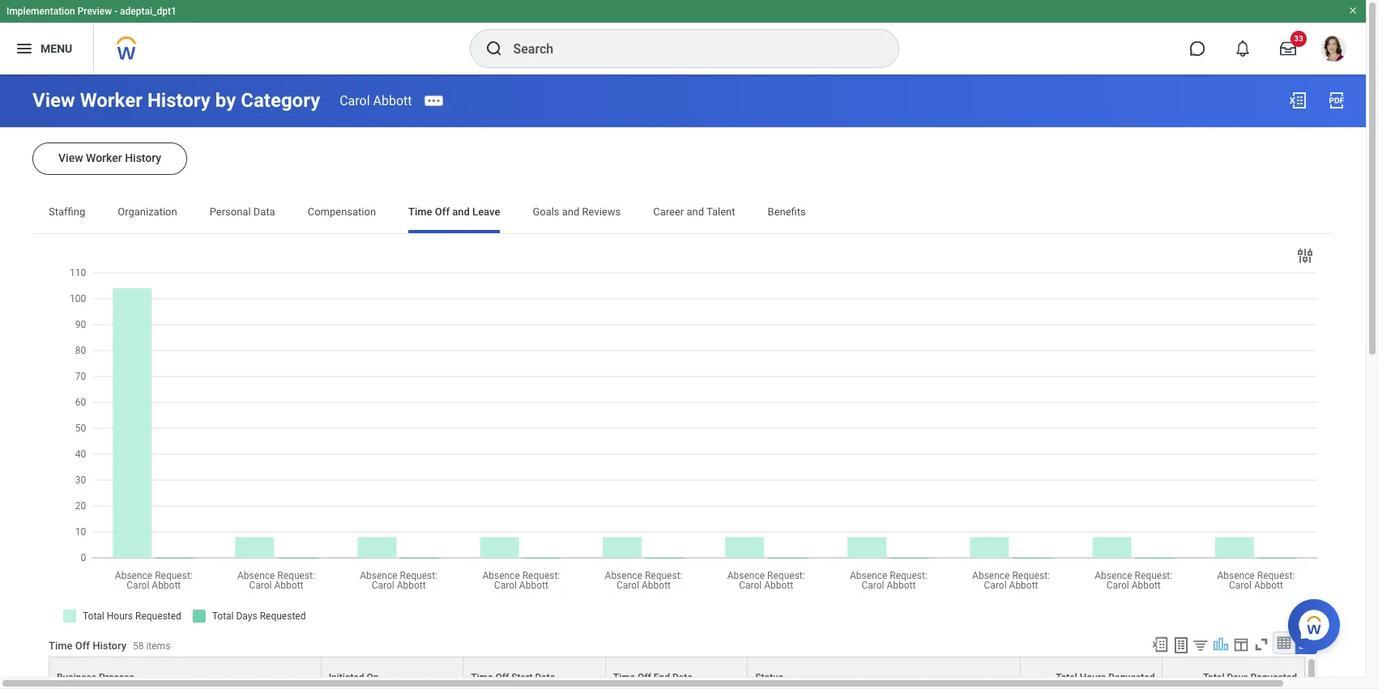 Task type: locate. For each thing, give the bounding box(es) containing it.
row inside view worker history by category main content
[[49, 657, 1306, 690]]

toolbar
[[1144, 632, 1318, 657]]

and for career and talent
[[687, 206, 704, 218]]

view worker history by category main content
[[0, 75, 1366, 690]]

history up organization
[[125, 152, 161, 165]]

off inside 'popup button'
[[638, 673, 651, 684]]

2 vertical spatial history
[[93, 641, 126, 653]]

row containing business process
[[49, 657, 1306, 690]]

1 vertical spatial export to excel image
[[1152, 636, 1170, 654]]

time inside 'popup button'
[[613, 673, 635, 684]]

expand/collapse chart image
[[1212, 636, 1230, 654]]

off left 'start'
[[496, 673, 509, 684]]

total left days on the bottom right
[[1204, 673, 1225, 684]]

export to excel image
[[1289, 91, 1308, 110], [1152, 636, 1170, 654]]

initiated on
[[329, 673, 379, 684]]

0 horizontal spatial date
[[535, 673, 555, 684]]

view inside button
[[58, 152, 83, 165]]

implementation preview -   adeptai_dpt1
[[6, 6, 177, 17]]

and left talent
[[687, 206, 704, 218]]

carol
[[340, 93, 370, 108]]

time inside popup button
[[471, 673, 493, 684]]

by
[[215, 89, 236, 112]]

export to worksheets image
[[1172, 636, 1191, 656]]

process
[[99, 673, 134, 684]]

time off and leave
[[409, 206, 500, 218]]

time
[[409, 206, 432, 218], [49, 641, 73, 653], [471, 673, 493, 684], [613, 673, 635, 684]]

and left leave
[[452, 206, 470, 218]]

and right "goals"
[[562, 206, 580, 218]]

worker inside button
[[86, 152, 122, 165]]

profile logan mcneil image
[[1321, 36, 1347, 65]]

1 vertical spatial worker
[[86, 152, 122, 165]]

3 and from the left
[[687, 206, 704, 218]]

reviews
[[582, 206, 621, 218]]

carol abbott link
[[340, 93, 412, 108]]

33 button
[[1271, 31, 1307, 66]]

time left leave
[[409, 206, 432, 218]]

1 horizontal spatial and
[[562, 206, 580, 218]]

view up staffing
[[58, 152, 83, 165]]

export to excel image left view printable version (pdf) icon at right top
[[1289, 91, 1308, 110]]

on
[[367, 673, 379, 684]]

requested right hours
[[1109, 673, 1155, 684]]

2 requested from the left
[[1251, 673, 1298, 684]]

1 total from the left
[[1056, 673, 1078, 684]]

total
[[1056, 673, 1078, 684], [1204, 673, 1225, 684]]

total hours requested
[[1056, 673, 1155, 684]]

off inside popup button
[[496, 673, 509, 684]]

row
[[49, 657, 1306, 690]]

off left leave
[[435, 206, 450, 218]]

1 vertical spatial view
[[58, 152, 83, 165]]

off up business
[[75, 641, 90, 653]]

time off history 58 items
[[49, 641, 170, 653]]

off inside tab list
[[435, 206, 450, 218]]

menu button
[[0, 23, 93, 75]]

0 vertical spatial worker
[[80, 89, 143, 112]]

1 date from the left
[[535, 673, 555, 684]]

view worker history button
[[32, 143, 187, 175]]

2 total from the left
[[1204, 673, 1225, 684]]

history left by
[[147, 89, 211, 112]]

0 vertical spatial export to excel image
[[1289, 91, 1308, 110]]

date inside 'popup button'
[[673, 673, 693, 684]]

date right 'start'
[[535, 673, 555, 684]]

58
[[133, 641, 144, 653]]

date right end
[[673, 673, 693, 684]]

1 requested from the left
[[1109, 673, 1155, 684]]

requested down fullscreen image
[[1251, 673, 1298, 684]]

0 horizontal spatial total
[[1056, 673, 1078, 684]]

menu
[[41, 42, 72, 55]]

requested for total hours requested
[[1109, 673, 1155, 684]]

0 vertical spatial history
[[147, 89, 211, 112]]

date
[[535, 673, 555, 684], [673, 673, 693, 684]]

toolbar inside view worker history by category main content
[[1144, 632, 1318, 657]]

off
[[435, 206, 450, 218], [75, 641, 90, 653], [496, 673, 509, 684], [638, 673, 651, 684]]

history left 58
[[93, 641, 126, 653]]

time up business
[[49, 641, 73, 653]]

Search Workday  search field
[[513, 31, 865, 66]]

export to excel image left export to worksheets icon
[[1152, 636, 1170, 654]]

personal
[[210, 206, 251, 218]]

tab list inside view worker history by category main content
[[32, 195, 1334, 233]]

select to filter grid data image
[[1192, 637, 1210, 654]]

off for and
[[435, 206, 450, 218]]

0 vertical spatial view
[[32, 89, 75, 112]]

tab list containing staffing
[[32, 195, 1334, 233]]

business process button
[[49, 658, 321, 689]]

items
[[146, 641, 170, 653]]

1 horizontal spatial requested
[[1251, 673, 1298, 684]]

history
[[147, 89, 211, 112], [125, 152, 161, 165], [93, 641, 126, 653]]

worker
[[80, 89, 143, 112], [86, 152, 122, 165]]

view down menu
[[32, 89, 75, 112]]

date for time off start date
[[535, 673, 555, 684]]

-
[[114, 6, 118, 17]]

click to view/edit grid preferences image
[[1233, 636, 1251, 654]]

1 horizontal spatial date
[[673, 673, 693, 684]]

export to excel image for time off history
[[1152, 636, 1170, 654]]

worker up view worker history
[[80, 89, 143, 112]]

and for goals and reviews
[[562, 206, 580, 218]]

history for time off history 58 items
[[93, 641, 126, 653]]

0 horizontal spatial requested
[[1109, 673, 1155, 684]]

time left 'start'
[[471, 673, 493, 684]]

date inside popup button
[[535, 673, 555, 684]]

worker up organization
[[86, 152, 122, 165]]

and
[[452, 206, 470, 218], [562, 206, 580, 218], [687, 206, 704, 218]]

1 horizontal spatial export to excel image
[[1289, 91, 1308, 110]]

tab list
[[32, 195, 1334, 233]]

goals and reviews
[[533, 206, 621, 218]]

2 horizontal spatial and
[[687, 206, 704, 218]]

days
[[1227, 673, 1249, 684]]

search image
[[484, 39, 504, 58]]

1 horizontal spatial total
[[1204, 673, 1225, 684]]

total left hours
[[1056, 673, 1078, 684]]

view
[[32, 89, 75, 112], [58, 152, 83, 165]]

0 horizontal spatial and
[[452, 206, 470, 218]]

0 horizontal spatial export to excel image
[[1152, 636, 1170, 654]]

1 vertical spatial history
[[125, 152, 161, 165]]

off left end
[[638, 673, 651, 684]]

2 and from the left
[[562, 206, 580, 218]]

history inside button
[[125, 152, 161, 165]]

time for time off end date
[[613, 673, 635, 684]]

requested
[[1109, 673, 1155, 684], [1251, 673, 1298, 684]]

time left end
[[613, 673, 635, 684]]

2 date from the left
[[673, 673, 693, 684]]



Task type: vqa. For each thing, say whether or not it's contained in the screenshot.
1st chevron right small icon from the bottom of the page
no



Task type: describe. For each thing, give the bounding box(es) containing it.
end
[[654, 673, 670, 684]]

abbott
[[373, 93, 412, 108]]

status button
[[748, 658, 1020, 689]]

time off start date button
[[464, 658, 605, 689]]

menu banner
[[0, 0, 1366, 75]]

total days requested button
[[1163, 658, 1305, 689]]

business
[[57, 673, 96, 684]]

implementation
[[6, 6, 75, 17]]

time for time off history 58 items
[[49, 641, 73, 653]]

carol abbott
[[340, 93, 412, 108]]

history for view worker history by category
[[147, 89, 211, 112]]

initiated on button
[[322, 658, 463, 689]]

hours
[[1080, 673, 1106, 684]]

career and talent
[[653, 206, 736, 218]]

view printable version (pdf) image
[[1328, 91, 1347, 110]]

time off end date
[[613, 673, 693, 684]]

off for start
[[496, 673, 509, 684]]

talent
[[707, 206, 736, 218]]

worker for view worker history by category
[[80, 89, 143, 112]]

view for view worker history by category
[[32, 89, 75, 112]]

total days requested
[[1204, 673, 1298, 684]]

time off end date button
[[606, 658, 747, 689]]

inbox large image
[[1281, 41, 1297, 57]]

time for time off and leave
[[409, 206, 432, 218]]

history for view worker history
[[125, 152, 161, 165]]

notifications large image
[[1235, 41, 1251, 57]]

justify image
[[15, 39, 34, 58]]

career
[[653, 206, 684, 218]]

category
[[241, 89, 320, 112]]

total for total hours requested
[[1056, 673, 1078, 684]]

worker for view worker history
[[86, 152, 122, 165]]

requested for total days requested
[[1251, 673, 1298, 684]]

compensation
[[308, 206, 376, 218]]

off for end
[[638, 673, 651, 684]]

fullscreen image
[[1253, 636, 1271, 654]]

33
[[1295, 34, 1304, 43]]

time off start date
[[471, 673, 555, 684]]

benefits
[[768, 206, 806, 218]]

configure and view chart data image
[[1296, 246, 1315, 266]]

adeptai_dpt1
[[120, 6, 177, 17]]

start
[[512, 673, 533, 684]]

total for total days requested
[[1204, 673, 1225, 684]]

leave
[[473, 206, 500, 218]]

personal data
[[210, 206, 275, 218]]

time for time off start date
[[471, 673, 493, 684]]

1 and from the left
[[452, 206, 470, 218]]

preview
[[78, 6, 112, 17]]

data
[[253, 206, 275, 218]]

staffing
[[49, 206, 85, 218]]

date for time off end date
[[673, 673, 693, 684]]

view worker history by category
[[32, 89, 320, 112]]

view worker history
[[58, 152, 161, 165]]

expand table image
[[1298, 635, 1315, 652]]

off for history
[[75, 641, 90, 653]]

view for view worker history
[[58, 152, 83, 165]]

total hours requested button
[[1021, 658, 1163, 689]]

export to excel image for view worker history by category
[[1289, 91, 1308, 110]]

status
[[756, 673, 784, 684]]

goals
[[533, 206, 560, 218]]

business process
[[57, 673, 134, 684]]

table image
[[1276, 635, 1293, 652]]

close environment banner image
[[1349, 6, 1358, 15]]

initiated
[[329, 673, 364, 684]]

organization
[[118, 206, 177, 218]]



